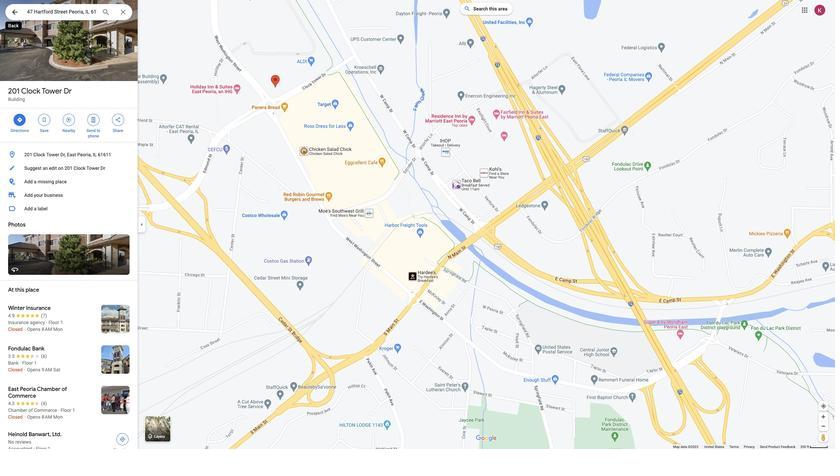 Task type: vqa. For each thing, say whether or not it's contained in the screenshot.


Task type: describe. For each thing, give the bounding box(es) containing it.
of inside east peoria chamber of commerce
[[62, 386, 67, 393]]

· inside 'insurance agency · floor 1 closed ⋅ opens 8 am mon'
[[46, 320, 47, 325]]

suggest
[[24, 165, 42, 171]]

missing
[[38, 179, 54, 184]]


[[41, 116, 47, 124]]

send to phone
[[87, 128, 100, 138]]

united states button
[[705, 445, 725, 449]]

zoom in image
[[822, 414, 827, 419]]

an
[[43, 165, 48, 171]]

show your location image
[[821, 403, 827, 409]]

product
[[769, 445, 781, 449]]

no
[[8, 439, 14, 445]]

chamber of commerce · floor 1 closed ⋅ opens 8 am mon
[[8, 408, 75, 420]]

4.3 stars 4 reviews image
[[8, 400, 47, 407]]

on
[[58, 165, 63, 171]]

fondulac bank
[[8, 346, 45, 352]]

terms
[[730, 445, 740, 449]]

building
[[8, 97, 25, 102]]

show street view coverage image
[[819, 432, 829, 442]]

200
[[801, 445, 807, 449]]

east peoria chamber of commerce
[[8, 386, 67, 400]]

closed inside chamber of commerce · floor 1 closed ⋅ opens 8 am mon
[[8, 414, 23, 420]]

your
[[34, 193, 43, 198]]

send product feedback button
[[761, 445, 796, 449]]

⋅ inside chamber of commerce · floor 1 closed ⋅ opens 8 am mon
[[24, 414, 26, 420]]

a for missing
[[34, 179, 36, 184]]

states
[[715, 445, 725, 449]]


[[90, 116, 97, 124]]

send product feedback
[[761, 445, 796, 449]]

opens inside 'insurance agency · floor 1 closed ⋅ opens 8 am mon'
[[27, 327, 41, 332]]

agency
[[30, 320, 45, 325]]

united
[[705, 445, 715, 449]]

add a label button
[[0, 202, 138, 215]]

privacy button
[[745, 445, 756, 449]]

east inside button
[[67, 152, 76, 157]]

201 clock tower dr, east peoria, il 61611 button
[[0, 148, 138, 161]]

⋅ inside 'insurance agency · floor 1 closed ⋅ opens 8 am mon'
[[24, 327, 26, 332]]

winter insurance
[[8, 305, 51, 312]]

collapse side panel image
[[138, 221, 146, 228]]

suggest an edit on 201 clock tower dr
[[24, 165, 105, 171]]

0 vertical spatial insurance
[[26, 305, 51, 312]]

google account: kenny nguyen  
(kenny.nguyen@adept.ai) image
[[815, 5, 826, 15]]

terms button
[[730, 445, 740, 449]]

this for search
[[490, 6, 498, 11]]

clock inside button
[[74, 165, 85, 171]]

3.5 stars 6 reviews image
[[8, 353, 47, 360]]

fondulac
[[8, 346, 31, 352]]

add a label
[[24, 206, 48, 211]]

201 clock tower dr building
[[8, 86, 72, 102]]


[[17, 116, 23, 124]]

this for at
[[15, 287, 24, 294]]

none field inside 47 hartford street peoria, il 61604 field
[[27, 8, 97, 16]]

share
[[113, 128, 123, 133]]

· inside bank · floor 1 closed ⋅ opens 9 am sat
[[20, 360, 21, 366]]

 button
[[5, 4, 24, 22]]

add a missing place button
[[0, 175, 138, 188]]

dr,
[[60, 152, 66, 157]]

(6)
[[41, 354, 47, 359]]

47 Hartford Street Peoria, IL 61604 field
[[5, 4, 132, 20]]

search
[[474, 6, 489, 11]]

save
[[40, 128, 49, 133]]

opens inside bank · floor 1 closed ⋅ opens 9 am sat
[[27, 367, 41, 373]]

opens inside chamber of commerce · floor 1 closed ⋅ opens 8 am mon
[[27, 414, 41, 420]]

0 vertical spatial bank
[[32, 346, 45, 352]]

dr inside "201 clock tower dr building"
[[64, 86, 72, 96]]

 search field
[[5, 4, 132, 22]]

clock for dr
[[21, 86, 40, 96]]

(7)
[[41, 313, 47, 319]]

201 clock tower dr main content
[[0, 0, 138, 449]]

mon inside 'insurance agency · floor 1 closed ⋅ opens 8 am mon'
[[53, 327, 63, 332]]

add your business
[[24, 193, 63, 198]]

label
[[38, 206, 48, 211]]

commerce inside chamber of commerce · floor 1 closed ⋅ opens 8 am mon
[[34, 408, 57, 413]]

privacy
[[745, 445, 756, 449]]

1 inside bank · floor 1 closed ⋅ opens 9 am sat
[[34, 360, 37, 366]]

floor inside 'insurance agency · floor 1 closed ⋅ opens 8 am mon'
[[49, 320, 59, 325]]

add your business link
[[0, 188, 138, 202]]

tower inside suggest an edit on 201 clock tower dr button
[[87, 165, 100, 171]]

business
[[44, 193, 63, 198]]

tower for dr
[[42, 86, 62, 96]]

ltd.
[[52, 431, 62, 438]]

nearby
[[63, 128, 75, 133]]

edit
[[49, 165, 57, 171]]

data
[[681, 445, 688, 449]]


[[11, 7, 19, 17]]

photos
[[8, 222, 26, 228]]

dr inside button
[[101, 165, 105, 171]]

chamber inside east peoria chamber of commerce
[[37, 386, 60, 393]]

9 am
[[42, 367, 52, 373]]

search this area button
[[460, 3, 513, 15]]



Task type: locate. For each thing, give the bounding box(es) containing it.
insurance down 4.9
[[8, 320, 29, 325]]

floor down 3.5 stars 6 reviews image at the bottom left
[[22, 360, 33, 366]]

⋅ inside bank · floor 1 closed ⋅ opens 9 am sat
[[24, 367, 26, 373]]

1 ⋅ from the top
[[24, 327, 26, 332]]

ft
[[808, 445, 810, 449]]

closed inside bank · floor 1 closed ⋅ opens 9 am sat
[[8, 367, 23, 373]]

add for add your business
[[24, 193, 33, 198]]

send for send product feedback
[[761, 445, 768, 449]]

1 vertical spatial add
[[24, 193, 33, 198]]

sat
[[53, 367, 60, 373]]

footer
[[674, 445, 801, 449]]

2 vertical spatial 1
[[73, 408, 75, 413]]

0 horizontal spatial this
[[15, 287, 24, 294]]

closed down 3.5
[[8, 367, 23, 373]]

1 vertical spatial commerce
[[34, 408, 57, 413]]

bank down 3.5
[[8, 360, 19, 366]]

insurance inside 'insurance agency · floor 1 closed ⋅ opens 8 am mon'
[[8, 320, 29, 325]]

chamber up (4)
[[37, 386, 60, 393]]

east right dr,
[[67, 152, 76, 157]]

of inside chamber of commerce · floor 1 closed ⋅ opens 8 am mon
[[28, 408, 33, 413]]

this
[[490, 6, 498, 11], [15, 287, 24, 294]]

chamber inside chamber of commerce · floor 1 closed ⋅ opens 8 am mon
[[8, 408, 27, 413]]

tower inside 201 clock tower dr, east peoria, il 61611 button
[[46, 152, 59, 157]]

google maps element
[[0, 0, 836, 449]]

2 vertical spatial closed
[[8, 414, 23, 420]]

heinold banwart, ltd. no reviews
[[8, 431, 62, 445]]

0 horizontal spatial chamber
[[8, 408, 27, 413]]

201 up building
[[8, 86, 20, 96]]

a inside add a label button
[[34, 206, 36, 211]]

search this area
[[474, 6, 508, 11]]

2 vertical spatial opens
[[27, 414, 41, 420]]

suggest an edit on 201 clock tower dr button
[[0, 161, 138, 175]]

banwart,
[[29, 431, 51, 438]]

0 vertical spatial send
[[87, 128, 96, 133]]

201 right 'on'
[[65, 165, 73, 171]]

add left "your"
[[24, 193, 33, 198]]

directions
[[11, 128, 29, 133]]

send inside send product feedback 'button'
[[761, 445, 768, 449]]


[[115, 116, 121, 124]]

winter
[[8, 305, 25, 312]]

0 horizontal spatial 1
[[34, 360, 37, 366]]

1 vertical spatial clock
[[33, 152, 45, 157]]

opens down agency
[[27, 327, 41, 332]]

bank
[[32, 346, 45, 352], [8, 360, 19, 366]]

1 mon from the top
[[53, 327, 63, 332]]

1 a from the top
[[34, 179, 36, 184]]

©2023
[[689, 445, 699, 449]]

0 vertical spatial 1
[[60, 320, 63, 325]]

closed down 4.9
[[8, 327, 23, 332]]

1 vertical spatial tower
[[46, 152, 59, 157]]

200 ft
[[801, 445, 810, 449]]

1 horizontal spatial send
[[761, 445, 768, 449]]

of
[[62, 386, 67, 393], [28, 408, 33, 413]]

place inside button
[[55, 179, 67, 184]]

2 vertical spatial clock
[[74, 165, 85, 171]]

2 mon from the top
[[53, 414, 63, 420]]

201 clock tower dr, east peoria, il 61611
[[24, 152, 111, 157]]

1 inside chamber of commerce · floor 1 closed ⋅ opens 8 am mon
[[73, 408, 75, 413]]

bank inside bank · floor 1 closed ⋅ opens 9 am sat
[[8, 360, 19, 366]]

0 vertical spatial chamber
[[37, 386, 60, 393]]

1 vertical spatial 1
[[34, 360, 37, 366]]

0 vertical spatial east
[[67, 152, 76, 157]]

0 vertical spatial add
[[24, 179, 33, 184]]

closed
[[8, 327, 23, 332], [8, 367, 23, 373], [8, 414, 23, 420]]

0 horizontal spatial floor
[[22, 360, 33, 366]]

at this place
[[8, 287, 39, 294]]

2 closed from the top
[[8, 367, 23, 373]]


[[66, 116, 72, 124]]

0 horizontal spatial dr
[[64, 86, 72, 96]]

send left product in the bottom right of the page
[[761, 445, 768, 449]]

1 vertical spatial 201
[[24, 152, 32, 157]]

clock up an
[[33, 152, 45, 157]]

send inside the send to phone
[[87, 128, 96, 133]]

1 horizontal spatial this
[[490, 6, 498, 11]]

opens down "4.3 stars 4 reviews" 'image'
[[27, 414, 41, 420]]

1 vertical spatial of
[[28, 408, 33, 413]]

2 add from the top
[[24, 193, 33, 198]]

tower left dr,
[[46, 152, 59, 157]]

of down "4.3 stars 4 reviews" 'image'
[[28, 408, 33, 413]]

8 am inside 'insurance agency · floor 1 closed ⋅ opens 8 am mon'
[[42, 327, 52, 332]]

dr down 61611
[[101, 165, 105, 171]]

61611
[[98, 152, 111, 157]]

footer inside google maps element
[[674, 445, 801, 449]]

·
[[46, 320, 47, 325], [20, 360, 21, 366], [58, 408, 59, 413]]

a inside add a missing place button
[[34, 179, 36, 184]]

tower down 'il'
[[87, 165, 100, 171]]

1 horizontal spatial of
[[62, 386, 67, 393]]

201 for dr,
[[24, 152, 32, 157]]

send up phone
[[87, 128, 96, 133]]

1 add from the top
[[24, 179, 33, 184]]

0 vertical spatial opens
[[27, 327, 41, 332]]

clock for dr,
[[33, 152, 45, 157]]

⋅ down "4.3 stars 4 reviews" 'image'
[[24, 414, 26, 420]]

tower up 
[[42, 86, 62, 96]]

201 for dr
[[8, 86, 20, 96]]

floor inside chamber of commerce · floor 1 closed ⋅ opens 8 am mon
[[61, 408, 71, 413]]

1 vertical spatial mon
[[53, 414, 63, 420]]

2 vertical spatial tower
[[87, 165, 100, 171]]

1 inside 'insurance agency · floor 1 closed ⋅ opens 8 am mon'
[[60, 320, 63, 325]]

clock down peoria,
[[74, 165, 85, 171]]

3.5
[[8, 354, 15, 359]]

0 horizontal spatial of
[[28, 408, 33, 413]]

0 vertical spatial ·
[[46, 320, 47, 325]]

2 opens from the top
[[27, 367, 41, 373]]

1
[[60, 320, 63, 325], [34, 360, 37, 366], [73, 408, 75, 413]]

place down 'on'
[[55, 179, 67, 184]]

tower for dr,
[[46, 152, 59, 157]]

0 vertical spatial clock
[[21, 86, 40, 96]]

floor up ltd. on the bottom
[[61, 408, 71, 413]]

floor inside bank · floor 1 closed ⋅ opens 9 am sat
[[22, 360, 33, 366]]

0 vertical spatial floor
[[49, 320, 59, 325]]

1 vertical spatial 8 am
[[42, 414, 52, 420]]

1 vertical spatial send
[[761, 445, 768, 449]]

2 vertical spatial 201
[[65, 165, 73, 171]]

2 horizontal spatial 1
[[73, 408, 75, 413]]

0 horizontal spatial east
[[8, 386, 19, 393]]

2 horizontal spatial 201
[[65, 165, 73, 171]]

dr
[[64, 86, 72, 96], [101, 165, 105, 171]]

opens
[[27, 327, 41, 332], [27, 367, 41, 373], [27, 414, 41, 420]]

this right at
[[15, 287, 24, 294]]

a left label
[[34, 206, 36, 211]]

add for add a label
[[24, 206, 33, 211]]

reviews
[[15, 439, 31, 445]]

this left "area"
[[490, 6, 498, 11]]

place
[[55, 179, 67, 184], [26, 287, 39, 294]]

· inside chamber of commerce · floor 1 closed ⋅ opens 8 am mon
[[58, 408, 59, 413]]

add
[[24, 179, 33, 184], [24, 193, 33, 198], [24, 206, 33, 211]]

1 opens from the top
[[27, 327, 41, 332]]

1 vertical spatial this
[[15, 287, 24, 294]]

1 vertical spatial ⋅
[[24, 367, 26, 373]]

1 horizontal spatial place
[[55, 179, 67, 184]]

201
[[8, 86, 20, 96], [24, 152, 32, 157], [65, 165, 73, 171]]

1 horizontal spatial chamber
[[37, 386, 60, 393]]

201 inside 201 clock tower dr, east peoria, il 61611 button
[[24, 152, 32, 157]]

1 horizontal spatial ·
[[46, 320, 47, 325]]

· down "(7)"
[[46, 320, 47, 325]]

0 vertical spatial place
[[55, 179, 67, 184]]

peoria,
[[77, 152, 92, 157]]

0 vertical spatial closed
[[8, 327, 23, 332]]

commerce up "4.3 stars 4 reviews" 'image'
[[8, 393, 36, 400]]

1 vertical spatial east
[[8, 386, 19, 393]]

0 horizontal spatial 201
[[8, 86, 20, 96]]

1 vertical spatial opens
[[27, 367, 41, 373]]

1 vertical spatial ·
[[20, 360, 21, 366]]

closed down 4.3
[[8, 414, 23, 420]]

chamber down 4.3
[[8, 408, 27, 413]]

area
[[499, 6, 508, 11]]

3 ⋅ from the top
[[24, 414, 26, 420]]

mon
[[53, 327, 63, 332], [53, 414, 63, 420]]

floor
[[49, 320, 59, 325], [22, 360, 33, 366], [61, 408, 71, 413]]

united states
[[705, 445, 725, 449]]

insurance up "(7)"
[[26, 305, 51, 312]]

8 am down agency
[[42, 327, 52, 332]]

insurance
[[26, 305, 51, 312], [8, 320, 29, 325]]

dr up 
[[64, 86, 72, 96]]

this inside 201 clock tower dr main content
[[15, 287, 24, 294]]

0 vertical spatial a
[[34, 179, 36, 184]]

send
[[87, 128, 96, 133], [761, 445, 768, 449]]

200 ft button
[[801, 445, 829, 449]]

opens left 9 am on the bottom left of page
[[27, 367, 41, 373]]

clock up building
[[21, 86, 40, 96]]

clock inside "201 clock tower dr building"
[[21, 86, 40, 96]]

0 vertical spatial dr
[[64, 86, 72, 96]]

map
[[674, 445, 680, 449]]

None field
[[27, 8, 97, 16]]

4.9
[[8, 313, 15, 319]]

1 vertical spatial a
[[34, 206, 36, 211]]

201 up the suggest
[[24, 152, 32, 157]]

add for add a missing place
[[24, 179, 33, 184]]

commerce
[[8, 393, 36, 400], [34, 408, 57, 413]]

add down the suggest
[[24, 179, 33, 184]]

0 vertical spatial tower
[[42, 86, 62, 96]]

zoom out image
[[822, 424, 827, 429]]

4.9 stars 7 reviews image
[[8, 312, 47, 319]]

heinold
[[8, 431, 27, 438]]

0 vertical spatial this
[[490, 6, 498, 11]]

layers
[[154, 435, 165, 439]]

1 closed from the top
[[8, 327, 23, 332]]

east inside east peoria chamber of commerce
[[8, 386, 19, 393]]

1 horizontal spatial dr
[[101, 165, 105, 171]]

at
[[8, 287, 14, 294]]

1 vertical spatial chamber
[[8, 408, 27, 413]]

feedback
[[782, 445, 796, 449]]

il
[[93, 152, 97, 157]]

clock inside button
[[33, 152, 45, 157]]

actions for 201 clock tower dr region
[[0, 108, 138, 142]]

chamber
[[37, 386, 60, 393], [8, 408, 27, 413]]

0 vertical spatial of
[[62, 386, 67, 393]]

3 closed from the top
[[8, 414, 23, 420]]

2 vertical spatial floor
[[61, 408, 71, 413]]

0 vertical spatial 201
[[8, 86, 20, 96]]

commerce down (4)
[[34, 408, 57, 413]]

bank up (6) in the left bottom of the page
[[32, 346, 45, 352]]

closed inside 'insurance agency · floor 1 closed ⋅ opens 8 am mon'
[[8, 327, 23, 332]]

· down 3.5 stars 6 reviews image at the bottom left
[[20, 360, 21, 366]]

0 vertical spatial commerce
[[8, 393, 36, 400]]

8 am inside chamber of commerce · floor 1 closed ⋅ opens 8 am mon
[[42, 414, 52, 420]]

0 vertical spatial ⋅
[[24, 327, 26, 332]]

mon inside chamber of commerce · floor 1 closed ⋅ opens 8 am mon
[[53, 414, 63, 420]]

⋅ down 3.5 stars 6 reviews image at the bottom left
[[24, 367, 26, 373]]

1 vertical spatial floor
[[22, 360, 33, 366]]

bank · floor 1 closed ⋅ opens 9 am sat
[[8, 360, 60, 373]]

directions image
[[120, 436, 126, 442]]

0 vertical spatial 8 am
[[42, 327, 52, 332]]

place up winter insurance on the bottom of the page
[[26, 287, 39, 294]]

peoria
[[20, 386, 36, 393]]

1 vertical spatial place
[[26, 287, 39, 294]]

2 a from the top
[[34, 206, 36, 211]]

floor right agency
[[49, 320, 59, 325]]

1 vertical spatial closed
[[8, 367, 23, 373]]

1 vertical spatial insurance
[[8, 320, 29, 325]]

send for send to phone
[[87, 128, 96, 133]]

4.3
[[8, 401, 15, 406]]

8 am
[[42, 327, 52, 332], [42, 414, 52, 420]]

tower inside "201 clock tower dr building"
[[42, 86, 62, 96]]

0 horizontal spatial send
[[87, 128, 96, 133]]

east up 4.3
[[8, 386, 19, 393]]

1 horizontal spatial 1
[[60, 320, 63, 325]]

2 vertical spatial ⋅
[[24, 414, 26, 420]]

add a missing place
[[24, 179, 67, 184]]

2 horizontal spatial floor
[[61, 408, 71, 413]]

2 vertical spatial add
[[24, 206, 33, 211]]

add left label
[[24, 206, 33, 211]]

0 horizontal spatial ·
[[20, 360, 21, 366]]

phone
[[88, 134, 99, 138]]

map data ©2023
[[674, 445, 700, 449]]

1 horizontal spatial floor
[[49, 320, 59, 325]]

a for label
[[34, 206, 36, 211]]

of up chamber of commerce · floor 1 closed ⋅ opens 8 am mon
[[62, 386, 67, 393]]

to
[[97, 128, 100, 133]]

commerce inside east peoria chamber of commerce
[[8, 393, 36, 400]]

0 vertical spatial mon
[[53, 327, 63, 332]]

0 horizontal spatial place
[[26, 287, 39, 294]]

0 horizontal spatial bank
[[8, 360, 19, 366]]

2 ⋅ from the top
[[24, 367, 26, 373]]

2 vertical spatial ·
[[58, 408, 59, 413]]

footer containing map data ©2023
[[674, 445, 801, 449]]

1 horizontal spatial east
[[67, 152, 76, 157]]

· up ltd. on the bottom
[[58, 408, 59, 413]]

1 vertical spatial bank
[[8, 360, 19, 366]]

a left missing
[[34, 179, 36, 184]]

insurance agency · floor 1 closed ⋅ opens 8 am mon
[[8, 320, 63, 332]]

a
[[34, 179, 36, 184], [34, 206, 36, 211]]

1 vertical spatial dr
[[101, 165, 105, 171]]

2 horizontal spatial ·
[[58, 408, 59, 413]]

3 add from the top
[[24, 206, 33, 211]]

3 opens from the top
[[27, 414, 41, 420]]

this inside button
[[490, 6, 498, 11]]

1 horizontal spatial 201
[[24, 152, 32, 157]]

1 8 am from the top
[[42, 327, 52, 332]]

8 am down (4)
[[42, 414, 52, 420]]

2 8 am from the top
[[42, 414, 52, 420]]

201 inside "201 clock tower dr building"
[[8, 86, 20, 96]]

201 inside suggest an edit on 201 clock tower dr button
[[65, 165, 73, 171]]

1 horizontal spatial bank
[[32, 346, 45, 352]]

(4)
[[41, 401, 47, 406]]

clock
[[21, 86, 40, 96], [33, 152, 45, 157], [74, 165, 85, 171]]

tower
[[42, 86, 62, 96], [46, 152, 59, 157], [87, 165, 100, 171]]

⋅ down '4.9 stars 7 reviews' image
[[24, 327, 26, 332]]



